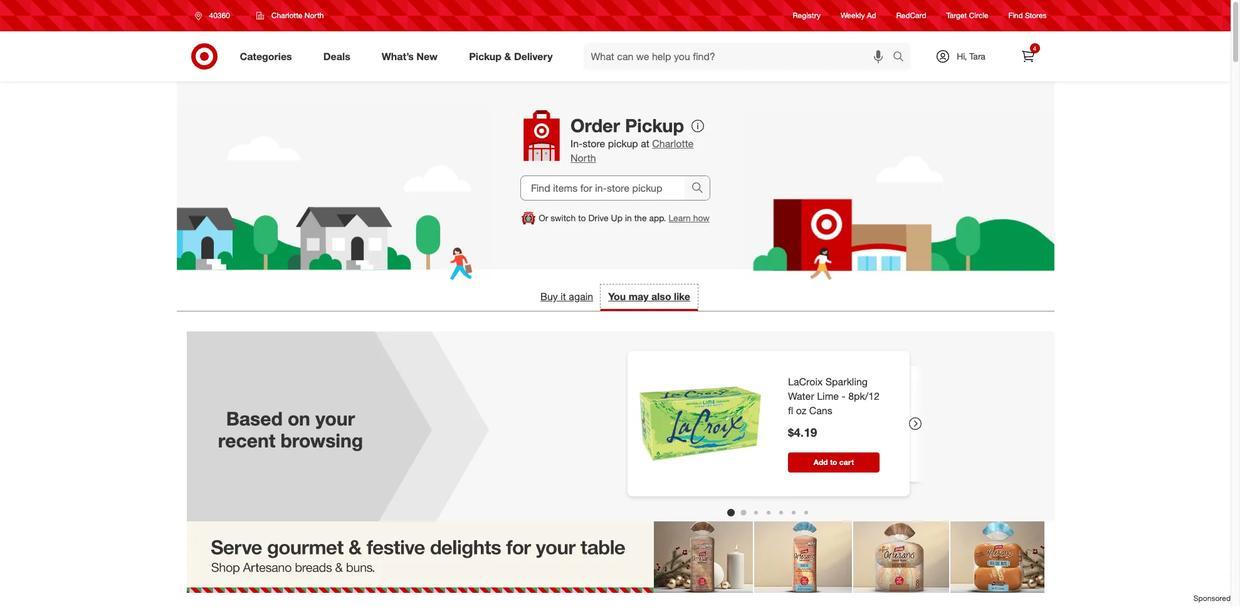 Task type: locate. For each thing, give the bounding box(es) containing it.
pickup
[[608, 138, 638, 150]]

charlotte right at
[[652, 138, 694, 150]]

circle
[[969, 11, 989, 20]]

order pickup
[[571, 114, 684, 137]]

registry link
[[793, 10, 821, 21]]

redcard
[[897, 11, 927, 20]]

add to cart button
[[788, 453, 880, 473]]

Find items for in-store pickup search field
[[521, 176, 685, 200]]

watermelon spears - 1lb image
[[769, 582, 881, 607], [769, 582, 881, 607]]

rockit miniature apples - 3lb image
[[912, 582, 1024, 607], [912, 582, 1024, 607]]

&
[[505, 50, 511, 62]]

the
[[635, 213, 647, 223]]

north
[[305, 11, 324, 20], [571, 152, 596, 164]]

charlotte north
[[272, 11, 324, 20], [571, 138, 694, 164]]

1 vertical spatial north
[[571, 152, 596, 164]]

categories link
[[229, 43, 308, 70]]

0 horizontal spatial charlotte
[[272, 11, 303, 20]]

again
[[569, 290, 593, 303]]

ad
[[867, 11, 877, 20]]

or
[[539, 213, 548, 223]]

pickup
[[469, 50, 502, 62], [625, 114, 684, 137]]

at
[[641, 138, 650, 150]]

1 horizontal spatial pickup
[[625, 114, 684, 137]]

raspberries - 12oz image
[[626, 582, 738, 607], [626, 582, 738, 607]]

cans
[[809, 404, 832, 417]]

to right add in the bottom of the page
[[830, 458, 837, 467]]

order
[[571, 114, 620, 137]]

0 horizontal spatial to
[[578, 213, 586, 223]]

redcard link
[[897, 10, 927, 21]]

0 vertical spatial pickup
[[469, 50, 502, 62]]

charlotte
[[272, 11, 303, 20], [652, 138, 694, 150]]

lacroix sparkling water lime - 8pk/12 fl oz cans
[[788, 376, 880, 417]]

find
[[1009, 11, 1023, 20]]

new
[[417, 50, 438, 62]]

pickup up at
[[625, 114, 684, 137]]

mighties kiwi fruit - 1lb image
[[340, 582, 452, 607], [340, 582, 452, 607]]

blackberries - 12oz image
[[483, 582, 595, 607], [483, 582, 595, 607]]

0 horizontal spatial north
[[305, 11, 324, 20]]

charlotte north inside dropdown button
[[272, 11, 324, 20]]

sponsored
[[1194, 594, 1231, 603]]

8pk/12
[[848, 390, 880, 402]]

pickup left the & at the left top
[[469, 50, 502, 62]]

switch
[[551, 213, 576, 223]]

1 horizontal spatial charlotte
[[652, 138, 694, 150]]

4
[[1033, 45, 1037, 52]]

learn
[[669, 213, 691, 223]]

1 horizontal spatial north
[[571, 152, 596, 164]]

cart
[[839, 458, 854, 467]]

strawberries - 1lb image
[[197, 582, 309, 607], [197, 582, 309, 607]]

0 vertical spatial north
[[305, 11, 324, 20]]

north inside dropdown button
[[305, 11, 324, 20]]

1 horizontal spatial to
[[830, 458, 837, 467]]

0 horizontal spatial charlotte north
[[272, 11, 324, 20]]

to for or
[[578, 213, 586, 223]]

1 vertical spatial charlotte north
[[571, 138, 694, 164]]

hi, tara
[[957, 51, 986, 61]]

what's new
[[382, 50, 438, 62]]

to
[[578, 213, 586, 223], [830, 458, 837, 467]]

to inside $4.19 add to cart
[[830, 458, 837, 467]]

40360 button
[[187, 4, 243, 27]]

to left drive
[[578, 213, 586, 223]]

more
[[1022, 548, 1045, 561]]

deals
[[323, 50, 350, 62]]

based on your recent browsing
[[218, 407, 363, 452]]

weekly ad link
[[841, 10, 877, 21]]

how
[[694, 213, 710, 223]]

north up the deals
[[305, 11, 324, 20]]

buy it again link
[[533, 285, 601, 311]]

weekly
[[841, 11, 865, 20]]

drive
[[589, 213, 609, 223]]

charlotte up the categories link
[[272, 11, 303, 20]]

up
[[611, 213, 623, 223]]

lacroix sparkling water lime - 8pk/12 fl oz cans image
[[638, 361, 763, 487], [638, 361, 763, 487]]

0 vertical spatial to
[[578, 213, 586, 223]]

fresh fruit
[[189, 544, 262, 561]]

you
[[609, 290, 626, 303]]

sparkling
[[826, 376, 868, 388]]

advertisement region
[[0, 522, 1231, 593]]

charlotte north up the categories link
[[272, 11, 324, 20]]

on
[[288, 407, 310, 430]]

1 vertical spatial pickup
[[625, 114, 684, 137]]

charlotte north down order pickup
[[571, 138, 694, 164]]

0 vertical spatial charlotte north
[[272, 11, 324, 20]]

charlotte inside charlotte north
[[652, 138, 694, 150]]

-
[[842, 390, 846, 402]]

north down in-
[[571, 152, 596, 164]]

it
[[561, 290, 566, 303]]

0 vertical spatial charlotte
[[272, 11, 303, 20]]

what's new link
[[371, 43, 454, 70]]

40360
[[209, 11, 230, 20]]

1 vertical spatial charlotte
[[652, 138, 694, 150]]

1 vertical spatial to
[[830, 458, 837, 467]]

target
[[947, 11, 967, 20]]

hi,
[[957, 51, 967, 61]]



Task type: describe. For each thing, give the bounding box(es) containing it.
lacroix
[[788, 376, 823, 388]]

based
[[226, 407, 283, 430]]

find stores link
[[1009, 10, 1047, 21]]

4 link
[[1015, 43, 1042, 70]]

recent
[[218, 429, 276, 452]]

oz
[[796, 404, 807, 417]]

store
[[583, 138, 606, 150]]

0 horizontal spatial pickup
[[469, 50, 502, 62]]

you may also like link
[[601, 285, 698, 311]]

lime
[[817, 390, 839, 402]]

shop more
[[995, 548, 1045, 561]]

pickup & delivery link
[[459, 43, 569, 70]]

your
[[316, 407, 355, 430]]

you may also like
[[609, 290, 691, 303]]

registry
[[793, 11, 821, 20]]

shop
[[995, 548, 1019, 561]]

$4.19
[[788, 425, 817, 440]]

charlotte north button
[[248, 4, 332, 27]]

tara
[[970, 51, 986, 61]]

search button
[[887, 43, 917, 73]]

fl
[[788, 404, 793, 417]]

1 horizontal spatial charlotte north
[[571, 138, 694, 164]]

fruit
[[231, 544, 262, 561]]

pickup & delivery
[[469, 50, 553, 62]]

stores
[[1025, 11, 1047, 20]]

lacroix sparkling water lime - 8pk/12 fl oz cans link
[[788, 375, 880, 418]]

add
[[814, 458, 828, 467]]

what's
[[382, 50, 414, 62]]

also
[[652, 290, 672, 303]]

water
[[788, 390, 814, 402]]

search
[[887, 51, 917, 64]]

target circle
[[947, 11, 989, 20]]

buy
[[541, 290, 558, 303]]

to for $4.19
[[830, 458, 837, 467]]

like
[[674, 290, 691, 303]]

$4.19 add to cart
[[788, 425, 854, 467]]

in-store pickup at
[[571, 138, 652, 150]]

deals link
[[313, 43, 366, 70]]

in
[[625, 213, 632, 223]]

or switch to drive up in the app. learn how
[[539, 213, 710, 223]]

buy it again
[[541, 290, 593, 303]]

app.
[[649, 213, 666, 223]]

What can we help you find? suggestions appear below search field
[[584, 43, 896, 70]]

may
[[629, 290, 649, 303]]

categories
[[240, 50, 292, 62]]

delivery
[[514, 50, 553, 62]]

shop more button
[[995, 547, 1045, 562]]

weekly ad
[[841, 11, 877, 20]]

browsing
[[281, 429, 363, 452]]

in-
[[571, 138, 583, 150]]

target circle link
[[947, 10, 989, 21]]

fresh
[[189, 544, 227, 561]]

find stores
[[1009, 11, 1047, 20]]

north inside charlotte north
[[571, 152, 596, 164]]

charlotte inside dropdown button
[[272, 11, 303, 20]]

learn how button
[[669, 212, 710, 224]]



Task type: vqa. For each thing, say whether or not it's contained in the screenshot.
Charlotte North within DROPDOWN BUTTON
yes



